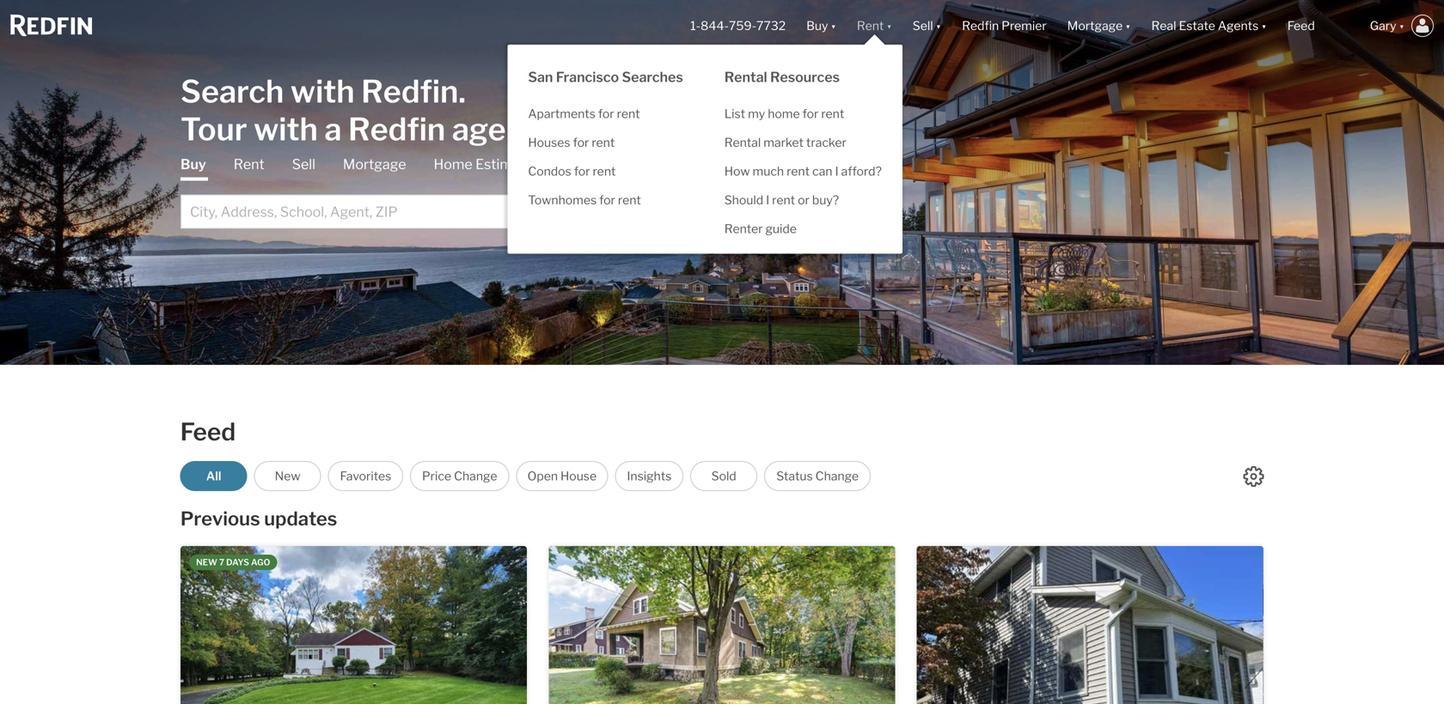 Task type: locate. For each thing, give the bounding box(es) containing it.
houses for rent link
[[507, 129, 704, 157]]

rent up tracker on the right of the page
[[821, 107, 844, 121]]

list
[[724, 107, 745, 121]]

agents
[[1218, 18, 1259, 33]]

Open House radio
[[516, 462, 608, 492]]

2 ▾ from the left
[[887, 18, 892, 33]]

previous updates
[[180, 508, 337, 531]]

redfin.
[[361, 73, 466, 110]]

Status Change radio
[[764, 462, 871, 492]]

▾ for sell ▾
[[936, 18, 941, 33]]

1 horizontal spatial feed
[[1287, 18, 1315, 33]]

change inside price change option
[[454, 469, 497, 484]]

mortgage ▾
[[1067, 18, 1131, 33]]

townhomes for rent
[[528, 193, 641, 208]]

tab list containing buy
[[181, 155, 653, 229]]

feed right agents
[[1287, 18, 1315, 33]]

rent down houses for rent link
[[593, 164, 616, 179]]

renter guide link
[[704, 215, 902, 244]]

change right "price"
[[454, 469, 497, 484]]

0 horizontal spatial feed
[[180, 418, 236, 447]]

feed up all radio
[[180, 418, 236, 447]]

sell right rent ▾
[[913, 18, 933, 33]]

redfin inside button
[[962, 18, 999, 33]]

new
[[196, 558, 217, 568]]

san
[[528, 69, 553, 86]]

▾ left real
[[1125, 18, 1131, 33]]

0 vertical spatial feed
[[1287, 18, 1315, 33]]

rent for rent ▾
[[857, 18, 884, 33]]

option group
[[180, 462, 871, 492]]

for up houses for rent link
[[598, 107, 614, 121]]

1 photo of 113 brakeshoe pl, mahwah, nj 07430 image from the left
[[917, 547, 1263, 705]]

Sold radio
[[690, 462, 757, 492]]

0 horizontal spatial buy
[[181, 156, 206, 173]]

1 horizontal spatial mortgage
[[1067, 18, 1123, 33]]

rent inside "link"
[[618, 193, 641, 208]]

renter
[[724, 222, 763, 236]]

buy down the tour
[[181, 156, 206, 173]]

rent for townhomes for rent
[[618, 193, 641, 208]]

sell inside tab list
[[292, 156, 315, 173]]

rent for condos for rent
[[593, 164, 616, 179]]

1 vertical spatial mortgage
[[343, 156, 406, 173]]

rent for how much rent can i afford?
[[787, 164, 810, 179]]

mortgage for mortgage ▾
[[1067, 18, 1123, 33]]

0 horizontal spatial sell
[[292, 156, 315, 173]]

sell inside dropdown button
[[913, 18, 933, 33]]

change
[[454, 469, 497, 484], [815, 469, 859, 484]]

sell
[[913, 18, 933, 33], [292, 156, 315, 173]]

photo of 181 e crescent ave, mahwah, nj 07430 image
[[181, 547, 527, 705], [527, 547, 874, 705]]

buy ▾ button
[[806, 0, 836, 52]]

0 horizontal spatial rent
[[234, 156, 264, 173]]

mortgage inside tab list
[[343, 156, 406, 173]]

1 rental from the top
[[724, 69, 767, 86]]

3 ▾ from the left
[[936, 18, 941, 33]]

resources
[[770, 69, 840, 86]]

▾ right rent ▾
[[936, 18, 941, 33]]

rental up how
[[724, 135, 761, 150]]

rent inside 'dropdown button'
[[857, 18, 884, 33]]

All radio
[[180, 462, 247, 492]]

1 vertical spatial redfin
[[348, 110, 445, 148]]

buy?
[[812, 193, 839, 208]]

▾ left rent ▾
[[831, 18, 836, 33]]

change for status change
[[815, 469, 859, 484]]

5 ▾ from the left
[[1261, 18, 1267, 33]]

updates
[[264, 508, 337, 531]]

buy
[[806, 18, 828, 33], [181, 156, 206, 173]]

feed inside button
[[1287, 18, 1315, 33]]

for down apartments for rent
[[573, 135, 589, 150]]

City, Address, School, Agent, ZIP search field
[[181, 195, 615, 229]]

4 ▾ from the left
[[1125, 18, 1131, 33]]

2 change from the left
[[815, 469, 859, 484]]

▾ left sell ▾
[[887, 18, 892, 33]]

1 horizontal spatial rent
[[857, 18, 884, 33]]

photo of 113 brakeshoe pl, mahwah, nj 07430 image
[[917, 547, 1263, 705], [1263, 547, 1444, 705]]

afford?
[[841, 164, 882, 179]]

0 vertical spatial redfin
[[962, 18, 999, 33]]

mortgage for mortgage
[[343, 156, 406, 173]]

gary ▾
[[1370, 18, 1405, 33]]

rent down the tour
[[234, 156, 264, 173]]

redfin premier
[[962, 18, 1047, 33]]

1 horizontal spatial redfin
[[962, 18, 999, 33]]

new 7 days ago
[[196, 558, 270, 568]]

rent
[[617, 107, 640, 121], [821, 107, 844, 121], [592, 135, 615, 150], [593, 164, 616, 179], [787, 164, 810, 179], [618, 193, 641, 208], [772, 193, 795, 208]]

rental market tracker link
[[704, 129, 902, 157]]

rent for rent
[[234, 156, 264, 173]]

i right "should"
[[766, 193, 769, 208]]

1 vertical spatial sell
[[292, 156, 315, 173]]

2 rental from the top
[[724, 135, 761, 150]]

1 vertical spatial buy
[[181, 156, 206, 173]]

0 vertical spatial mortgage
[[1067, 18, 1123, 33]]

redfin up mortgage link
[[348, 110, 445, 148]]

0 horizontal spatial change
[[454, 469, 497, 484]]

change right status
[[815, 469, 859, 484]]

change for price change
[[454, 469, 497, 484]]

should
[[724, 193, 763, 208]]

how much rent can i afford?
[[724, 164, 882, 179]]

sell for sell ▾
[[913, 18, 933, 33]]

photo of 127 wayne ave, suffern, ny 10901 image
[[549, 547, 895, 705], [895, 547, 1242, 705]]

redfin
[[962, 18, 999, 33], [348, 110, 445, 148]]

feed
[[1287, 18, 1315, 33], [180, 418, 236, 447]]

real estate agents ▾ link
[[1151, 0, 1267, 52]]

rental up my
[[724, 69, 767, 86]]

1 vertical spatial i
[[766, 193, 769, 208]]

0 horizontal spatial i
[[766, 193, 769, 208]]

for
[[598, 107, 614, 121], [802, 107, 819, 121], [573, 135, 589, 150], [574, 164, 590, 179], [599, 193, 615, 208]]

mortgage inside dropdown button
[[1067, 18, 1123, 33]]

mortgage
[[1067, 18, 1123, 33], [343, 156, 406, 173]]

▾ right gary
[[1399, 18, 1405, 33]]

with
[[290, 73, 355, 110], [254, 110, 318, 148]]

rent up houses for rent link
[[617, 107, 640, 121]]

rent right buy ▾
[[857, 18, 884, 33]]

rental for rental market tracker
[[724, 135, 761, 150]]

mortgage up "city, address, school, agent, zip" 'search field'
[[343, 156, 406, 173]]

my
[[748, 107, 765, 121]]

rental market tracker
[[724, 135, 847, 150]]

rental
[[724, 69, 767, 86], [724, 135, 761, 150]]

for down condos for rent link
[[599, 193, 615, 208]]

1-
[[690, 18, 701, 33]]

0 vertical spatial sell
[[913, 18, 933, 33]]

1 vertical spatial rental
[[724, 135, 761, 150]]

change inside status change option
[[815, 469, 859, 484]]

sold
[[711, 469, 736, 484]]

estate
[[1179, 18, 1215, 33]]

New radio
[[254, 462, 321, 492]]

0 horizontal spatial mortgage
[[343, 156, 406, 173]]

ago
[[251, 558, 270, 568]]

tab list
[[181, 155, 653, 229]]

▾ for gary ▾
[[1399, 18, 1405, 33]]

condos for rent link
[[507, 157, 704, 186]]

list my home for rent link
[[704, 100, 902, 129]]

1 ▾ from the left
[[831, 18, 836, 33]]

1 horizontal spatial i
[[835, 164, 839, 179]]

all
[[206, 469, 221, 484]]

i right can
[[835, 164, 839, 179]]

rent for should i rent or buy?
[[772, 193, 795, 208]]

buy inside tab list
[[181, 156, 206, 173]]

mortgage link
[[343, 155, 406, 174]]

rent
[[857, 18, 884, 33], [234, 156, 264, 173]]

redfin left 'premier'
[[962, 18, 999, 33]]

0 horizontal spatial redfin
[[348, 110, 445, 148]]

rent down "apartments for rent" link
[[592, 135, 615, 150]]

0 vertical spatial rental
[[724, 69, 767, 86]]

mortgage left real
[[1067, 18, 1123, 33]]

premier
[[1002, 18, 1047, 33]]

for inside "link"
[[599, 193, 615, 208]]

mortgage ▾ button
[[1057, 0, 1141, 52]]

house
[[560, 469, 597, 484]]

1 horizontal spatial sell
[[913, 18, 933, 33]]

list my home for rent
[[724, 107, 844, 121]]

condos for rent
[[528, 164, 616, 179]]

1 change from the left
[[454, 469, 497, 484]]

0 vertical spatial rent
[[857, 18, 884, 33]]

for for houses for rent
[[573, 135, 589, 150]]

rent down condos for rent link
[[618, 193, 641, 208]]

0 vertical spatial buy
[[806, 18, 828, 33]]

sell right rent link
[[292, 156, 315, 173]]

1 horizontal spatial change
[[815, 469, 859, 484]]

rent inside tab list
[[234, 156, 264, 173]]

rent link
[[234, 155, 264, 174]]

1 vertical spatial rent
[[234, 156, 264, 173]]

rent left can
[[787, 164, 810, 179]]

1 photo of 181 e crescent ave, mahwah, nj 07430 image from the left
[[181, 547, 527, 705]]

for up townhomes for rent
[[574, 164, 590, 179]]

rent left or
[[772, 193, 795, 208]]

1 horizontal spatial buy
[[806, 18, 828, 33]]

buy inside dropdown button
[[806, 18, 828, 33]]

gary
[[1370, 18, 1396, 33]]

buy right 7732
[[806, 18, 828, 33]]

6 ▾ from the left
[[1399, 18, 1405, 33]]

▾ right agents
[[1261, 18, 1267, 33]]

or
[[798, 193, 810, 208]]

▾
[[831, 18, 836, 33], [887, 18, 892, 33], [936, 18, 941, 33], [1125, 18, 1131, 33], [1261, 18, 1267, 33], [1399, 18, 1405, 33]]

can
[[812, 164, 832, 179]]

dialog
[[507, 34, 902, 254]]

insights
[[627, 469, 672, 484]]

Favorites radio
[[328, 462, 403, 492]]



Task type: describe. For each thing, give the bounding box(es) containing it.
sell ▾ button
[[913, 0, 941, 52]]

2 photo of 127 wayne ave, suffern, ny 10901 image from the left
[[895, 547, 1242, 705]]

price change
[[422, 469, 497, 484]]

francisco
[[556, 69, 619, 86]]

guide
[[765, 222, 797, 236]]

status
[[776, 469, 813, 484]]

▾ for mortgage ▾
[[1125, 18, 1131, 33]]

for for condos for rent
[[574, 164, 590, 179]]

townhomes
[[528, 193, 597, 208]]

status change
[[776, 469, 859, 484]]

▾ inside 'link'
[[1261, 18, 1267, 33]]

apartments for rent link
[[507, 100, 704, 129]]

apartments
[[528, 107, 596, 121]]

search with redfin. tour with a redfin agent.
[[181, 73, 545, 148]]

sell ▾
[[913, 18, 941, 33]]

sell link
[[292, 155, 315, 174]]

7732
[[756, 18, 786, 33]]

for for townhomes for rent
[[599, 193, 615, 208]]

new
[[275, 469, 300, 484]]

previous
[[180, 508, 260, 531]]

tracker
[[806, 135, 847, 150]]

houses
[[528, 135, 570, 150]]

buy link
[[181, 155, 206, 181]]

rent for apartments for rent
[[617, 107, 640, 121]]

open
[[527, 469, 558, 484]]

real estate agents ▾
[[1151, 18, 1267, 33]]

should i rent or buy?
[[724, 193, 839, 208]]

real estate agents ▾ button
[[1141, 0, 1277, 52]]

for for apartments for rent
[[598, 107, 614, 121]]

home estimate
[[434, 156, 533, 173]]

home
[[768, 107, 800, 121]]

0 vertical spatial i
[[835, 164, 839, 179]]

759-
[[729, 18, 756, 33]]

2 photo of 113 brakeshoe pl, mahwah, nj 07430 image from the left
[[1263, 547, 1444, 705]]

home
[[434, 156, 472, 173]]

rent ▾
[[857, 18, 892, 33]]

should i rent or buy? link
[[704, 186, 902, 215]]

buy for buy
[[181, 156, 206, 173]]

apartments for rent
[[528, 107, 640, 121]]

real
[[1151, 18, 1176, 33]]

redfin premier button
[[952, 0, 1057, 52]]

a
[[324, 110, 342, 148]]

dialog containing san francisco
[[507, 34, 902, 254]]

rent for houses for rent
[[592, 135, 615, 150]]

how
[[724, 164, 750, 179]]

open house
[[527, 469, 597, 484]]

for right home
[[802, 107, 819, 121]]

tour
[[181, 110, 247, 148]]

1 photo of 127 wayne ave, suffern, ny 10901 image from the left
[[549, 547, 895, 705]]

sell for sell
[[292, 156, 315, 173]]

▾ for buy ▾
[[831, 18, 836, 33]]

option group containing all
[[180, 462, 871, 492]]

Insights radio
[[615, 462, 684, 492]]

redfin inside 'search with redfin. tour with a redfin agent.'
[[348, 110, 445, 148]]

844-
[[701, 18, 729, 33]]

1-844-759-7732 link
[[690, 18, 786, 33]]

7
[[219, 558, 224, 568]]

favorites
[[340, 469, 391, 484]]

search
[[181, 73, 284, 110]]

feed button
[[1277, 0, 1360, 52]]

home estimate link
[[434, 155, 533, 174]]

rental resources
[[724, 69, 840, 86]]

1 vertical spatial feed
[[180, 418, 236, 447]]

condos
[[528, 164, 571, 179]]

rental for rental resources
[[724, 69, 767, 86]]

buy ▾ button
[[796, 0, 847, 52]]

estimate
[[475, 156, 533, 173]]

▾ for rent ▾
[[887, 18, 892, 33]]

houses for rent
[[528, 135, 615, 150]]

renter guide
[[724, 222, 797, 236]]

1-844-759-7732
[[690, 18, 786, 33]]

days
[[226, 558, 249, 568]]

market
[[763, 135, 804, 150]]

2 photo of 181 e crescent ave, mahwah, nj 07430 image from the left
[[527, 547, 874, 705]]

rent ▾ button
[[857, 0, 892, 52]]

searches
[[622, 69, 683, 86]]

Price Change radio
[[410, 462, 509, 492]]

sell ▾ button
[[902, 0, 952, 52]]

townhomes for rent link
[[507, 186, 704, 215]]

much
[[753, 164, 784, 179]]

agent.
[[452, 110, 545, 148]]

buy for buy ▾
[[806, 18, 828, 33]]

san francisco searches
[[528, 69, 683, 86]]

mortgage ▾ button
[[1067, 0, 1131, 52]]

buy ▾
[[806, 18, 836, 33]]

price
[[422, 469, 451, 484]]



Task type: vqa. For each thing, say whether or not it's contained in the screenshot.
the bottommost 95124
no



